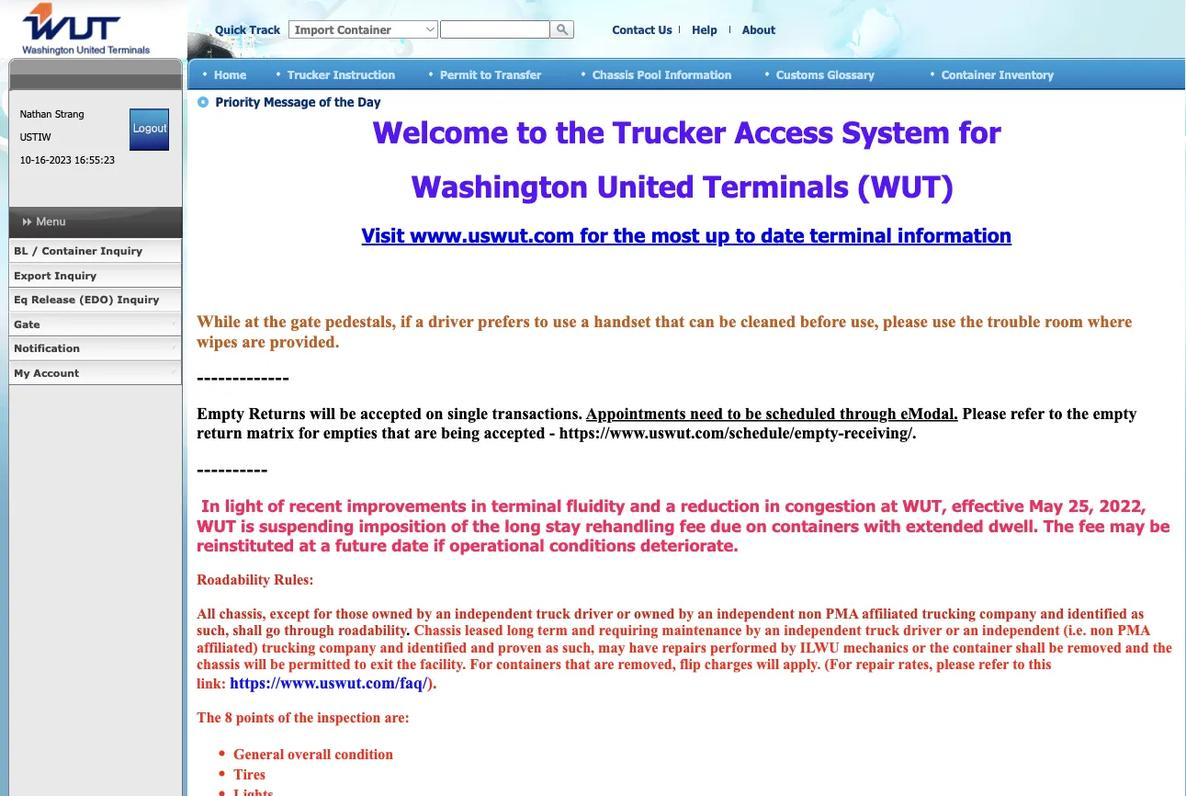 Task type: vqa. For each thing, say whether or not it's contained in the screenshot.
Release
yes



Task type: describe. For each thing, give the bounding box(es) containing it.
quick
[[215, 23, 246, 36]]

pool
[[638, 67, 662, 81]]

bl / container inquiry link
[[8, 239, 182, 263]]

export
[[14, 269, 51, 281]]

1 vertical spatial inquiry
[[55, 269, 97, 281]]

strang
[[55, 108, 84, 120]]

ustiw
[[20, 131, 51, 143]]

us
[[659, 23, 673, 36]]

contact
[[613, 23, 655, 36]]

transfer
[[495, 67, 542, 81]]

help link
[[692, 23, 718, 36]]

chassis pool information
[[593, 67, 732, 81]]

trucker instruction
[[288, 67, 395, 81]]

account
[[33, 366, 79, 379]]

bl
[[14, 245, 28, 257]]

contact us link
[[613, 23, 673, 36]]

(edo)
[[79, 293, 114, 306]]

bl / container inquiry
[[14, 245, 143, 257]]

instruction
[[333, 67, 395, 81]]

container inventory
[[942, 67, 1055, 81]]

permit to transfer
[[440, 67, 542, 81]]

export inquiry link
[[8, 263, 182, 288]]

chassis
[[593, 67, 634, 81]]

eq
[[14, 293, 28, 306]]

eq release (edo) inquiry
[[14, 293, 159, 306]]

16:55:23
[[75, 154, 115, 166]]

inventory
[[1000, 67, 1055, 81]]

gate
[[14, 318, 40, 330]]

trucker
[[288, 67, 330, 81]]

about
[[743, 23, 776, 36]]

about link
[[743, 23, 776, 36]]

inquiry for container
[[100, 245, 143, 257]]

release
[[31, 293, 75, 306]]

2023
[[49, 154, 71, 166]]



Task type: locate. For each thing, give the bounding box(es) containing it.
0 vertical spatial container
[[942, 67, 996, 81]]

inquiry
[[100, 245, 143, 257], [55, 269, 97, 281], [117, 293, 159, 306]]

glossary
[[828, 67, 875, 81]]

notification link
[[8, 336, 182, 361]]

nathan strang
[[20, 108, 84, 120]]

help
[[692, 23, 718, 36]]

inquiry down bl / container inquiry
[[55, 269, 97, 281]]

nathan
[[20, 108, 52, 120]]

container up export inquiry
[[42, 245, 97, 257]]

inquiry right (edo)
[[117, 293, 159, 306]]

/
[[31, 245, 38, 257]]

login image
[[130, 108, 169, 151]]

track
[[250, 23, 280, 36]]

information
[[665, 67, 732, 81]]

2 vertical spatial inquiry
[[117, 293, 159, 306]]

home
[[214, 67, 247, 81]]

None text field
[[440, 20, 551, 39]]

contact us
[[613, 23, 673, 36]]

customs
[[777, 67, 824, 81]]

my account
[[14, 366, 79, 379]]

notification
[[14, 342, 80, 354]]

container
[[942, 67, 996, 81], [42, 245, 97, 257]]

10-16-2023 16:55:23
[[20, 154, 115, 166]]

permit
[[440, 67, 477, 81]]

16-
[[35, 154, 49, 166]]

quick track
[[215, 23, 280, 36]]

container left inventory
[[942, 67, 996, 81]]

inquiry up export inquiry link
[[100, 245, 143, 257]]

0 vertical spatial inquiry
[[100, 245, 143, 257]]

0 horizontal spatial container
[[42, 245, 97, 257]]

export inquiry
[[14, 269, 97, 281]]

gate link
[[8, 312, 182, 336]]

to
[[481, 67, 492, 81]]

inquiry for (edo)
[[117, 293, 159, 306]]

my account link
[[8, 361, 182, 385]]

my
[[14, 366, 30, 379]]

10-
[[20, 154, 35, 166]]

1 vertical spatial container
[[42, 245, 97, 257]]

customs glossary
[[777, 67, 875, 81]]

1 horizontal spatial container
[[942, 67, 996, 81]]

eq release (edo) inquiry link
[[8, 288, 182, 312]]



